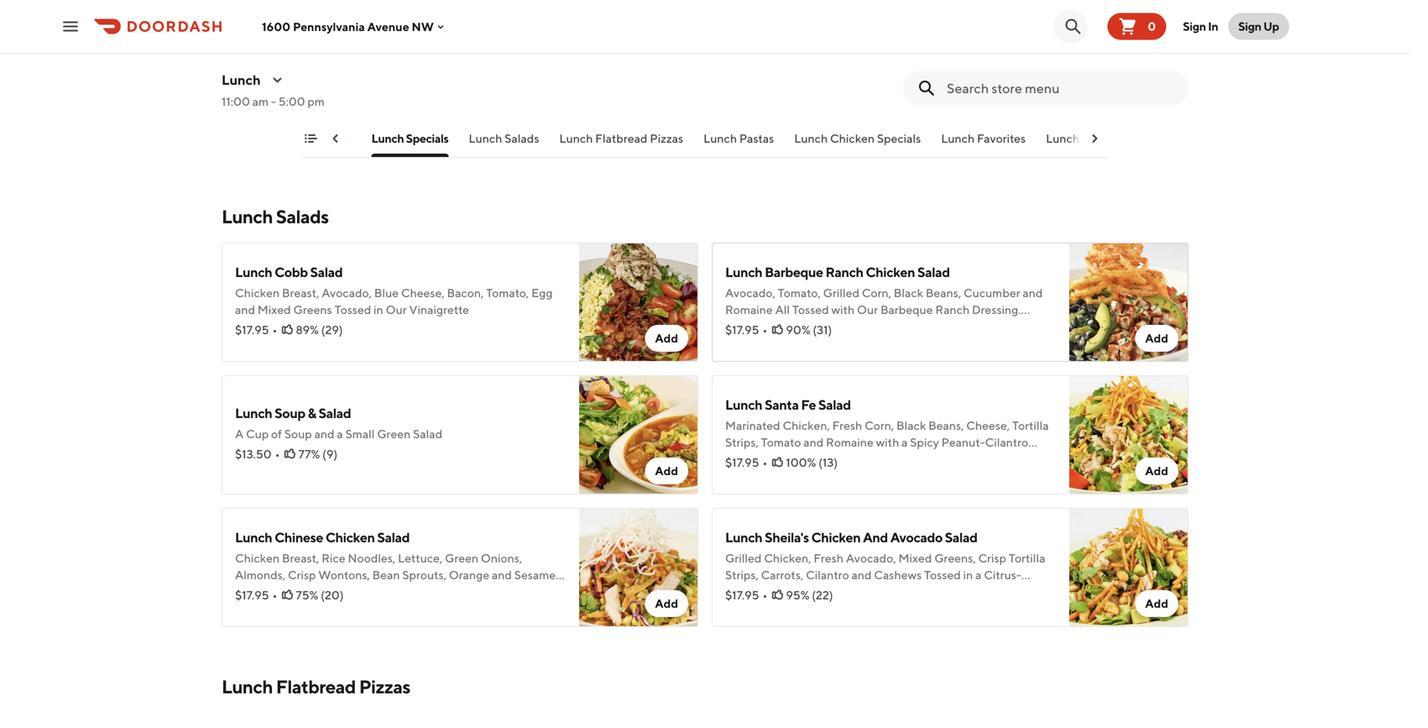 Task type: vqa. For each thing, say whether or not it's contained in the screenshot.
the topmost with
yes



Task type: describe. For each thing, give the bounding box(es) containing it.
(22)
[[812, 588, 833, 602]]

• for cobb
[[272, 323, 277, 337]]

vinaigrette inside lunch cobb salad chicken breast, avocado, blue cheese, bacon, tomato, egg and mixed greens tossed in our vinaigrette
[[409, 303, 469, 317]]

specials right scroll menu navigation right icon at the top right of page
[[1107, 131, 1151, 145]]

in inside the lunch sheila's chicken and avocado salad grilled chicken, fresh avocado, mixed greens, crisp tortilla strips, carrots, cilantro and cashews tossed in a citrus- honey-peanut vinaigrette
[[964, 568, 973, 582]]

cilantro inside lunch santa fe salad marinated chicken, fresh corn, black beans, cheese, tortilla strips, tomato and romaine with a spicy peanut-cilantro vinaigrette
[[986, 435, 1029, 449]]

tomato
[[761, 435, 801, 449]]

breast, inside lunch chinese chicken salad chicken breast, rice noodles, lettuce, green onions, almonds, crisp wontons, bean sprouts, orange and sesame seeds. tossed in our special chinese plum dressing
[[282, 551, 319, 565]]

peanut
[[766, 585, 804, 599]]

0 vertical spatial lunch salads
[[469, 131, 539, 145]]

100% inside renee's fresh turkey sandwich special one-half of a freshly roasted turkey sandwich, a cup of our soup and a small green salad 100% (30)
[[298, 118, 328, 132]]

black inside lunch barbeque ranch chicken salad avocado, tomato, grilled corn, black beans, cucumber and romaine all tossed with our barbeque ranch dressing. topped with lots of crispy fried onion strings for crunch
[[894, 286, 924, 300]]

1 vertical spatial flatbread
[[276, 676, 356, 698]]

scroll menu navigation right image
[[1088, 132, 1102, 145]]

and inside lunch soup & salad a cup of soup and a small green salad
[[314, 427, 335, 441]]

cucumber
[[964, 286, 1021, 300]]

lunch inside lunch chinese chicken salad chicken breast, rice noodles, lettuce, green onions, almonds, crisp wontons, bean sprouts, orange and sesame seeds. tossed in our special chinese plum dressing
[[235, 529, 272, 545]]

lunch favorites button
[[941, 130, 1026, 157]]

green inside renee's fresh turkey sandwich special one-half of a freshly roasted turkey sandwich, a cup of our soup and a small green salad 100% (30)
[[328, 98, 361, 112]]

tortilla inside lunch santa fe salad marinated chicken, fresh corn, black beans, cheese, tortilla strips, tomato and romaine with a spicy peanut-cilantro vinaigrette
[[1013, 419, 1049, 432]]

fish
[[1082, 131, 1105, 145]]

1 horizontal spatial 100%
[[786, 456, 816, 469]]

tortilla inside the lunch sheila's chicken and avocado salad grilled chicken, fresh avocado, mixed greens, crisp tortilla strips, carrots, cilantro and cashews tossed in a citrus- honey-peanut vinaigrette
[[1009, 551, 1046, 565]]

lunch inside the lunch sheila's chicken and avocado salad grilled chicken, fresh avocado, mixed greens, crisp tortilla strips, carrots, cilantro and cashews tossed in a citrus- honey-peanut vinaigrette
[[725, 529, 763, 545]]

our inside lunch chinese chicken salad chicken breast, rice noodles, lettuce, green onions, almonds, crisp wontons, bean sprouts, orange and sesame seeds. tossed in our special chinese plum dressing
[[324, 585, 345, 599]]

and inside renee's fresh turkey sandwich special one-half of a freshly roasted turkey sandwich, a cup of our soup and a small green salad 100% (30)
[[265, 98, 285, 112]]

soup left &
[[275, 405, 305, 421]]

lettuce,
[[398, 551, 443, 565]]

seeds.
[[235, 585, 270, 599]]

chicken inside lunch barbeque ranch chicken salad avocado, tomato, grilled corn, black beans, cucumber and romaine all tossed with our barbeque ranch dressing. topped with lots of crispy fried onion strings for crunch
[[866, 264, 915, 280]]

sign in link
[[1173, 10, 1229, 43]]

special inside renee's fresh turkey sandwich special one-half of a freshly roasted turkey sandwich, a cup of our soup and a small green salad 100% (30)
[[423, 59, 466, 75]]

greens,
[[935, 551, 976, 565]]

$17.95 for lunch sheila's chicken and avocado salad
[[725, 588, 759, 602]]

chicken, inside lunch santa fe salad marinated chicken, fresh corn, black beans, cheese, tortilla strips, tomato and romaine with a spicy peanut-cilantro vinaigrette
[[783, 419, 830, 432]]

(9)
[[322, 447, 338, 461]]

one- inside renee's fresh turkey sandwich special one-half of a freshly roasted turkey sandwich, a cup of our soup and a small green salad 100% (30)
[[235, 81, 264, 95]]

tomato, inside lunch cobb salad chicken breast, avocado, blue cheese, bacon, tomato, egg and mixed greens tossed in our vinaigrette
[[486, 286, 529, 300]]

$17.95 for lunch cobb salad
[[235, 323, 269, 337]]

corn, inside lunch santa fe salad marinated chicken, fresh corn, black beans, cheese, tortilla strips, tomato and romaine with a spicy peanut-cilantro vinaigrette
[[865, 419, 894, 432]]

salad inside lunch chinese chicken salad chicken breast, rice noodles, lettuce, green onions, almonds, crisp wontons, bean sprouts, orange and sesame seeds. tossed in our special chinese plum dressing
[[377, 529, 410, 545]]

0 vertical spatial lunch specials
[[222, 1, 343, 23]]

pm
[[308, 94, 325, 108]]

lunch soup & salad image
[[579, 375, 699, 495]]

and inside lunch santa fe salad marinated chicken, fresh corn, black beans, cheese, tortilla strips, tomato and romaine with a spicy peanut-cilantro vinaigrette
[[804, 435, 824, 449]]

am
[[252, 94, 269, 108]]

freshly
[[310, 81, 349, 95]]

sign up
[[1239, 19, 1280, 33]]

lunch inside lunch cobb salad chicken breast, avocado, blue cheese, bacon, tomato, egg and mixed greens tossed in our vinaigrette
[[235, 264, 272, 280]]

scroll menu navigation left image
[[329, 132, 343, 145]]

of inside lunch soup & salad a cup of soup and a small green salad
[[271, 427, 282, 441]]

in inside lunch chinese chicken salad chicken breast, rice noodles, lettuce, green onions, almonds, crisp wontons, bean sprouts, orange and sesame seeds. tossed in our special chinese plum dressing
[[312, 585, 321, 599]]

salad inside lunch santa fe salad marinated chicken, fresh corn, black beans, cheese, tortilla strips, tomato and romaine with a spicy peanut-cilantro vinaigrette
[[819, 397, 851, 413]]

lunch chinese chicken salad image
[[579, 508, 699, 627]]

avocado, for lunch barbeque ranch chicken salad
[[725, 286, 776, 300]]

renee's chicken-almond salad sandwich special one-half of a chicken-almond salad sandwich, a cup of our soup and a small green salad
[[725, 59, 1052, 112]]

greens
[[293, 303, 332, 317]]

tomato, inside lunch barbeque ranch chicken salad avocado, tomato, grilled corn, black beans, cucumber and romaine all tossed with our barbeque ranch dressing. topped with lots of crispy fried onion strings for crunch
[[778, 286, 821, 300]]

vinaigrette inside lunch santa fe salad marinated chicken, fresh corn, black beans, cheese, tortilla strips, tomato and romaine with a spicy peanut-cilantro vinaigrette
[[725, 452, 786, 466]]

cilantro inside the lunch sheila's chicken and avocado salad grilled chicken, fresh avocado, mixed greens, crisp tortilla strips, carrots, cilantro and cashews tossed in a citrus- honey-peanut vinaigrette
[[806, 568, 849, 582]]

pastas
[[740, 131, 774, 145]]

lunch pastas button
[[704, 130, 774, 157]]

salad inside lunch cobb salad chicken breast, avocado, blue cheese, bacon, tomato, egg and mixed greens tossed in our vinaigrette
[[310, 264, 343, 280]]

$13.50
[[235, 447, 272, 461]]

lunch pastas
[[704, 131, 774, 145]]

0 button
[[1108, 13, 1167, 40]]

$17.95 • for santa
[[725, 456, 768, 469]]

add for lunch soup & salad
[[655, 464, 678, 478]]

1600
[[262, 20, 291, 33]]

chicken up rice
[[326, 529, 375, 545]]

cobb
[[275, 264, 308, 280]]

renee's chicken-almond salad sandwich special image
[[1070, 38, 1189, 157]]

$17.95 • for chinese
[[235, 588, 277, 602]]

breast, inside lunch cobb salad chicken breast, avocado, blue cheese, bacon, tomato, egg and mixed greens tossed in our vinaigrette
[[282, 286, 319, 300]]

carrots,
[[761, 568, 804, 582]]

in inside lunch cobb salad chicken breast, avocado, blue cheese, bacon, tomato, egg and mixed greens tossed in our vinaigrette
[[374, 303, 383, 317]]

lunch salads button
[[469, 130, 539, 157]]

strips, inside the lunch sheila's chicken and avocado salad grilled chicken, fresh avocado, mixed greens, crisp tortilla strips, carrots, cilantro and cashews tossed in a citrus- honey-peanut vinaigrette
[[725, 568, 759, 582]]

onions,
[[481, 551, 522, 565]]

bacon,
[[447, 286, 484, 300]]

strings
[[936, 319, 973, 333]]

chicken up almonds,
[[235, 551, 280, 565]]

and inside lunch chinese chicken salad chicken breast, rice noodles, lettuce, green onions, almonds, crisp wontons, bean sprouts, orange and sesame seeds. tossed in our special chinese plum dressing
[[492, 568, 512, 582]]

a inside lunch santa fe salad marinated chicken, fresh corn, black beans, cheese, tortilla strips, tomato and romaine with a spicy peanut-cilantro vinaigrette
[[902, 435, 908, 449]]

beans, inside lunch santa fe salad marinated chicken, fresh corn, black beans, cheese, tortilla strips, tomato and romaine with a spicy peanut-cilantro vinaigrette
[[929, 419, 964, 432]]

lunch favorites
[[941, 131, 1026, 145]]

all
[[775, 303, 790, 317]]

0 horizontal spatial with
[[768, 319, 792, 333]]

of inside lunch barbeque ranch chicken salad avocado, tomato, grilled corn, black beans, cucumber and romaine all tossed with our barbeque ranch dressing. topped with lots of crispy fried onion strings for crunch
[[820, 319, 831, 333]]

dressing
[[465, 585, 511, 599]]

lunch chicken specials button
[[795, 130, 921, 157]]

95%
[[786, 588, 810, 602]]

$13.50 •
[[235, 447, 280, 461]]

pennsylvania
[[293, 20, 365, 33]]

add button for lunch barbeque ranch chicken salad
[[1136, 325, 1179, 352]]

green inside lunch soup & salad a cup of soup and a small green salad
[[377, 427, 411, 441]]

$17.95 for lunch barbeque ranch chicken salad
[[725, 323, 759, 337]]

89%
[[296, 323, 319, 337]]

add button for lunch cobb salad
[[645, 325, 689, 352]]

honey-
[[725, 585, 766, 599]]

11:00 am - 5:00 pm
[[222, 94, 325, 108]]

$17.95 for lunch chinese chicken salad
[[235, 588, 269, 602]]

spicy
[[910, 435, 939, 449]]

our inside lunch cobb salad chicken breast, avocado, blue cheese, bacon, tomato, egg and mixed greens tossed in our vinaigrette
[[386, 303, 407, 317]]

special inside renee's chicken-almond salad sandwich special one-half of a chicken-almond salad sandwich, a cup of our soup and a small green salad
[[974, 59, 1017, 75]]

blue
[[374, 286, 399, 300]]

mixed inside lunch cobb salad chicken breast, avocado, blue cheese, bacon, tomato, egg and mixed greens tossed in our vinaigrette
[[258, 303, 291, 317]]

0 vertical spatial chicken-
[[775, 59, 830, 75]]

lunch soup & salad a cup of soup and a small green salad
[[235, 405, 443, 441]]

romaine inside lunch barbeque ranch chicken salad avocado, tomato, grilled corn, black beans, cucumber and romaine all tossed with our barbeque ranch dressing. topped with lots of crispy fried onion strings for crunch
[[725, 303, 773, 317]]

0 horizontal spatial ranch
[[826, 264, 864, 280]]

santa
[[765, 397, 799, 413]]

0 vertical spatial chinese
[[275, 529, 323, 545]]

90% (31)
[[786, 323, 832, 337]]

95% (22)
[[786, 588, 833, 602]]

lunch inside button
[[704, 131, 737, 145]]

cup inside renee's fresh turkey sandwich special one-half of a freshly roasted turkey sandwich, a cup of our soup and a small green salad 100% (30)
[[502, 81, 525, 95]]

100% (13)
[[786, 456, 838, 469]]

grilled inside lunch barbeque ranch chicken salad avocado, tomato, grilled corn, black beans, cucumber and romaine all tossed with our barbeque ranch dressing. topped with lots of crispy fried onion strings for crunch
[[823, 286, 860, 300]]

egg
[[532, 286, 553, 300]]

plum
[[435, 585, 463, 599]]

75% (20)
[[296, 588, 344, 602]]

• for barbeque
[[763, 323, 768, 337]]

crisp for breast,
[[288, 568, 316, 582]]

sprouts,
[[402, 568, 447, 582]]

lunch inside lunch soup & salad a cup of soup and a small green salad
[[235, 405, 272, 421]]

salads inside button
[[505, 131, 539, 145]]

our inside renee's fresh turkey sandwich special one-half of a freshly roasted turkey sandwich, a cup of our soup and a small green salad 100% (30)
[[540, 81, 561, 95]]

(31)
[[813, 323, 832, 337]]

green inside renee's chicken-almond salad sandwich special one-half of a chicken-almond salad sandwich, a cup of our soup and a small green salad
[[818, 98, 852, 112]]

75%
[[296, 588, 318, 602]]

77%
[[299, 447, 320, 461]]

sign in
[[1183, 19, 1219, 33]]

$17.95 • for cobb
[[235, 323, 277, 337]]

chicken inside button
[[830, 131, 875, 145]]

Item Search search field
[[947, 79, 1176, 97]]

salad inside the lunch sheila's chicken and avocado salad grilled chicken, fresh avocado, mixed greens, crisp tortilla strips, carrots, cilantro and cashews tossed in a citrus- honey-peanut vinaigrette
[[945, 529, 978, 545]]

dressing.
[[972, 303, 1021, 317]]

soup inside renee's fresh turkey sandwich special one-half of a freshly roasted turkey sandwich, a cup of our soup and a small green salad 100% (30)
[[235, 98, 263, 112]]

0 horizontal spatial lunch flatbread pizzas
[[222, 676, 410, 698]]

a
[[235, 427, 244, 441]]

and inside the lunch sheila's chicken and avocado salad grilled chicken, fresh avocado, mixed greens, crisp tortilla strips, carrots, cilantro and cashews tossed in a citrus- honey-peanut vinaigrette
[[852, 568, 872, 582]]

rice
[[322, 551, 346, 565]]

romaine inside lunch santa fe salad marinated chicken, fresh corn, black beans, cheese, tortilla strips, tomato and romaine with a spicy peanut-cilantro vinaigrette
[[826, 435, 874, 449]]

cheese, inside lunch santa fe salad marinated chicken, fresh corn, black beans, cheese, tortilla strips, tomato and romaine with a spicy peanut-cilantro vinaigrette
[[967, 419, 1010, 432]]

black inside lunch santa fe salad marinated chicken, fresh corn, black beans, cheese, tortilla strips, tomato and romaine with a spicy peanut-cilantro vinaigrette
[[897, 419, 926, 432]]

0 horizontal spatial turkey
[[320, 59, 360, 75]]

cup inside renee's chicken-almond salad sandwich special one-half of a chicken-almond salad sandwich, a cup of our soup and a small green salad
[[992, 81, 1015, 95]]

cup inside lunch soup & salad a cup of soup and a small green salad
[[246, 427, 269, 441]]

fe
[[801, 397, 816, 413]]

lots
[[794, 319, 817, 333]]

lunch cobb salad chicken breast, avocado, blue cheese, bacon, tomato, egg and mixed greens tossed in our vinaigrette
[[235, 264, 553, 317]]

add for lunch barbeque ranch chicken salad
[[1146, 331, 1169, 345]]

vinaigrette inside the lunch sheila's chicken and avocado salad grilled chicken, fresh avocado, mixed greens, crisp tortilla strips, carrots, cilantro and cashews tossed in a citrus- honey-peanut vinaigrette
[[807, 585, 867, 599]]

flatbread inside 'lunch flatbread pizzas' 'button'
[[595, 131, 648, 145]]

add button for lunch chinese chicken salad
[[645, 590, 689, 617]]

(29)
[[321, 323, 343, 337]]

0
[[1148, 19, 1157, 33]]

1 vertical spatial lunch salads
[[222, 206, 329, 228]]

our inside renee's chicken-almond salad sandwich special one-half of a chicken-almond salad sandwich, a cup of our soup and a small green salad
[[1031, 81, 1052, 95]]

for
[[975, 319, 990, 333]]



Task type: locate. For each thing, give the bounding box(es) containing it.
0 horizontal spatial renee's
[[235, 59, 282, 75]]

avenue
[[367, 20, 409, 33]]

sign for sign up
[[1239, 19, 1262, 33]]

add for lunch sheila's chicken and avocado salad
[[1146, 597, 1169, 610]]

0 vertical spatial fresh
[[285, 59, 318, 75]]

special down nw
[[423, 59, 466, 75]]

1 vertical spatial pizzas
[[359, 676, 410, 698]]

0 horizontal spatial sandwich,
[[436, 81, 491, 95]]

add button for lunch santa fe salad
[[1136, 458, 1179, 484]]

lunch flatbread pizzas button
[[560, 130, 684, 157]]

black up 'onion'
[[894, 286, 924, 300]]

1 horizontal spatial half
[[754, 81, 776, 95]]

one- up lunch pastas
[[725, 81, 754, 95]]

breast, left rice
[[282, 551, 319, 565]]

$17.95 down marinated
[[725, 456, 759, 469]]

sign for sign in
[[1183, 19, 1206, 33]]

add button
[[645, 120, 689, 147], [645, 325, 689, 352], [1136, 325, 1179, 352], [645, 458, 689, 484], [1136, 458, 1179, 484], [645, 590, 689, 617], [1136, 590, 1179, 617]]

chicken, up carrots,
[[764, 551, 812, 565]]

fresh inside lunch santa fe salad marinated chicken, fresh corn, black beans, cheese, tortilla strips, tomato and romaine with a spicy peanut-cilantro vinaigrette
[[833, 419, 863, 432]]

cheese,
[[401, 286, 445, 300], [967, 419, 1010, 432]]

cup up favorites
[[992, 81, 1015, 95]]

2 tomato, from the left
[[778, 286, 821, 300]]

• right $13.50
[[275, 447, 280, 461]]

marinated
[[725, 419, 781, 432]]

0 vertical spatial cilantro
[[986, 435, 1029, 449]]

0 vertical spatial chicken,
[[783, 419, 830, 432]]

sandwich up roasted
[[363, 59, 420, 75]]

0 vertical spatial barbeque
[[765, 264, 823, 280]]

up
[[1264, 19, 1280, 33]]

lunch santa fe salad marinated chicken, fresh corn, black beans, cheese, tortilla strips, tomato and romaine with a spicy peanut-cilantro vinaigrette
[[725, 397, 1049, 466]]

chinese
[[275, 529, 323, 545], [388, 585, 432, 599]]

2 horizontal spatial avocado,
[[846, 551, 897, 565]]

avocado, inside the lunch sheila's chicken and avocado salad grilled chicken, fresh avocado, mixed greens, crisp tortilla strips, carrots, cilantro and cashews tossed in a citrus- honey-peanut vinaigrette
[[846, 551, 897, 565]]

soup left -
[[235, 98, 263, 112]]

special up the item search search field
[[974, 59, 1017, 75]]

lunch sheila's chicken and avocado salad image
[[1070, 508, 1189, 627]]

turkey up freshly
[[320, 59, 360, 75]]

$17.95 • down marinated
[[725, 456, 768, 469]]

onion
[[900, 319, 933, 333]]

$17.95 • left 89%
[[235, 323, 277, 337]]

and up pastas
[[756, 98, 776, 112]]

0 vertical spatial pizzas
[[650, 131, 684, 145]]

$17.95 • for barbeque
[[725, 323, 768, 337]]

turkey right roasted
[[398, 81, 434, 95]]

avocado, down and
[[846, 551, 897, 565]]

beans, inside lunch barbeque ranch chicken salad avocado, tomato, grilled corn, black beans, cucumber and romaine all tossed with our barbeque ranch dressing. topped with lots of crispy fried onion strings for crunch
[[926, 286, 962, 300]]

renee's up 'am'
[[235, 59, 282, 75]]

0 horizontal spatial special
[[347, 585, 386, 599]]

small inside renee's chicken-almond salad sandwich special one-half of a chicken-almond salad sandwich, a cup of our soup and a small green salad
[[787, 98, 816, 112]]

90%
[[786, 323, 811, 337]]

1 vertical spatial lunch specials
[[372, 131, 449, 145]]

0 vertical spatial breast,
[[282, 286, 319, 300]]

crisp up 75%
[[288, 568, 316, 582]]

sign left up
[[1239, 19, 1262, 33]]

flatbread
[[595, 131, 648, 145], [276, 676, 356, 698]]

roasted
[[351, 81, 396, 95]]

and inside lunch cobb salad chicken breast, avocado, blue cheese, bacon, tomato, egg and mixed greens tossed in our vinaigrette
[[235, 303, 255, 317]]

sandwich,
[[436, 81, 491, 95], [927, 81, 982, 95]]

2 vertical spatial vinaigrette
[[807, 585, 867, 599]]

2 vertical spatial fresh
[[814, 551, 844, 565]]

1 sandwich, from the left
[[436, 81, 491, 95]]

chicken down cobb
[[235, 286, 280, 300]]

chicken inside the lunch sheila's chicken and avocado salad grilled chicken, fresh avocado, mixed greens, crisp tortilla strips, carrots, cilantro and cashews tossed in a citrus- honey-peanut vinaigrette
[[812, 529, 861, 545]]

1 horizontal spatial romaine
[[826, 435, 874, 449]]

1 vertical spatial barbeque
[[881, 303, 933, 317]]

sheila's
[[765, 529, 809, 545]]

$17.95 down almonds,
[[235, 588, 269, 602]]

tomato, up all
[[778, 286, 821, 300]]

1 vertical spatial lunch flatbread pizzas
[[222, 676, 410, 698]]

0 horizontal spatial romaine
[[725, 303, 773, 317]]

half
[[264, 81, 286, 95], [754, 81, 776, 95]]

1 one- from the left
[[235, 81, 264, 95]]

$17.95 • left the 90%
[[725, 323, 768, 337]]

chicken down renee's chicken-almond salad sandwich special one-half of a chicken-almond salad sandwich, a cup of our soup and a small green salad
[[830, 131, 875, 145]]

beans, up 'strings'
[[926, 286, 962, 300]]

0 vertical spatial black
[[894, 286, 924, 300]]

favorites
[[977, 131, 1026, 145]]

sandwich inside renee's chicken-almond salad sandwich special one-half of a chicken-almond salad sandwich, a cup of our soup and a small green salad
[[914, 59, 972, 75]]

100% down pm
[[298, 118, 328, 132]]

one-
[[235, 81, 264, 95], [725, 81, 754, 95]]

crisp
[[979, 551, 1007, 565], [288, 568, 316, 582]]

0 horizontal spatial mixed
[[258, 303, 291, 317]]

2 sandwich from the left
[[914, 59, 972, 75]]

add button for lunch soup & salad
[[645, 458, 689, 484]]

lunch barbeque ranch chicken salad avocado, tomato, grilled corn, black beans, cucumber and romaine all tossed with our barbeque ranch dressing. topped with lots of crispy fried onion strings for crunch
[[725, 264, 1043, 333]]

avocado
[[891, 529, 943, 545]]

0 horizontal spatial pizzas
[[359, 676, 410, 698]]

1 horizontal spatial one-
[[725, 81, 754, 95]]

1 vertical spatial turkey
[[398, 81, 434, 95]]

• for soup
[[275, 447, 280, 461]]

green inside lunch chinese chicken salad chicken breast, rice noodles, lettuce, green onions, almonds, crisp wontons, bean sprouts, orange and sesame seeds. tossed in our special chinese plum dressing
[[445, 551, 479, 565]]

$17.95 for lunch santa fe salad
[[725, 456, 759, 469]]

cheese, up peanut- on the right bottom of page
[[967, 419, 1010, 432]]

avocado, inside lunch cobb salad chicken breast, avocado, blue cheese, bacon, tomato, egg and mixed greens tossed in our vinaigrette
[[322, 286, 372, 300]]

5:00
[[279, 94, 305, 108]]

specials up menus icon
[[276, 1, 343, 23]]

crunch
[[992, 319, 1032, 333]]

avocado, inside lunch barbeque ranch chicken salad avocado, tomato, grilled corn, black beans, cucumber and romaine all tossed with our barbeque ranch dressing. topped with lots of crispy fried onion strings for crunch
[[725, 286, 776, 300]]

sandwich
[[363, 59, 420, 75], [914, 59, 972, 75]]

100% left (13)
[[786, 456, 816, 469]]

ranch up 'strings'
[[936, 303, 970, 317]]

1 sandwich from the left
[[363, 59, 420, 75]]

1 vertical spatial mixed
[[899, 551, 932, 565]]

0 horizontal spatial 100%
[[298, 118, 328, 132]]

2 strips, from the top
[[725, 568, 759, 582]]

vinaigrette
[[409, 303, 469, 317], [725, 452, 786, 466], [807, 585, 867, 599]]

2 breast, from the top
[[282, 551, 319, 565]]

$17.95 left the 90%
[[725, 323, 759, 337]]

0 vertical spatial lunch flatbread pizzas
[[560, 131, 684, 145]]

and left greens
[[235, 303, 255, 317]]

salad
[[879, 59, 912, 75], [895, 81, 924, 95], [364, 98, 393, 112], [854, 98, 884, 112], [310, 264, 343, 280], [918, 264, 950, 280], [819, 397, 851, 413], [319, 405, 351, 421], [413, 427, 443, 441], [377, 529, 410, 545], [945, 529, 978, 545]]

chicken
[[830, 131, 875, 145], [866, 264, 915, 280], [235, 286, 280, 300], [326, 529, 375, 545], [812, 529, 861, 545], [235, 551, 280, 565]]

and inside renee's chicken-almond salad sandwich special one-half of a chicken-almond salad sandwich, a cup of our soup and a small green salad
[[756, 98, 776, 112]]

grilled inside the lunch sheila's chicken and avocado salad grilled chicken, fresh avocado, mixed greens, crisp tortilla strips, carrots, cilantro and cashews tossed in a citrus- honey-peanut vinaigrette
[[725, 551, 762, 565]]

1 vertical spatial ranch
[[936, 303, 970, 317]]

soup up 77%
[[284, 427, 312, 441]]

0 vertical spatial 100%
[[298, 118, 328, 132]]

soup inside renee's chicken-almond salad sandwich special one-half of a chicken-almond salad sandwich, a cup of our soup and a small green salad
[[725, 98, 753, 112]]

1 breast, from the top
[[282, 286, 319, 300]]

nw
[[412, 20, 434, 33]]

chicken left and
[[812, 529, 861, 545]]

grilled
[[823, 286, 860, 300], [725, 551, 762, 565]]

with up crispy at the top right of page
[[832, 303, 855, 317]]

1 vertical spatial vinaigrette
[[725, 452, 786, 466]]

tomato, left egg
[[486, 286, 529, 300]]

77% (9)
[[299, 447, 338, 461]]

0 horizontal spatial one-
[[235, 81, 264, 95]]

add button for lunch sheila's chicken and avocado salad
[[1136, 590, 1179, 617]]

1 vertical spatial with
[[768, 319, 792, 333]]

salads
[[317, 131, 351, 145], [505, 131, 539, 145], [276, 206, 329, 228]]

0 horizontal spatial half
[[264, 81, 286, 95]]

lunch cobb salad image
[[579, 243, 699, 362]]

0 vertical spatial with
[[832, 303, 855, 317]]

almond
[[830, 59, 877, 75], [850, 81, 892, 95]]

lunch flatbread pizzas
[[560, 131, 684, 145], [222, 676, 410, 698]]

(30)
[[330, 118, 353, 132]]

beans, up peanut- on the right bottom of page
[[929, 419, 964, 432]]

0 vertical spatial corn,
[[862, 286, 892, 300]]

lunch inside lunch barbeque ranch chicken salad avocado, tomato, grilled corn, black beans, cucumber and romaine all tossed with our barbeque ranch dressing. topped with lots of crispy fried onion strings for crunch
[[725, 264, 763, 280]]

0 horizontal spatial cup
[[246, 427, 269, 441]]

and
[[863, 529, 888, 545]]

special inside lunch chinese chicken salad chicken breast, rice noodles, lettuce, green onions, almonds, crisp wontons, bean sprouts, orange and sesame seeds. tossed in our special chinese plum dressing
[[347, 585, 386, 599]]

0 horizontal spatial vinaigrette
[[409, 303, 469, 317]]

• down tomato
[[763, 456, 768, 469]]

tossed up (29)
[[335, 303, 371, 317]]

2 one- from the left
[[725, 81, 754, 95]]

crisp for salad
[[979, 551, 1007, 565]]

lunch specials down roasted
[[372, 131, 449, 145]]

2 horizontal spatial small
[[787, 98, 816, 112]]

1 horizontal spatial sandwich,
[[927, 81, 982, 95]]

0 vertical spatial almond
[[830, 59, 877, 75]]

1 half from the left
[[264, 81, 286, 95]]

cilantro up the (22) at the bottom
[[806, 568, 849, 582]]

a inside the lunch sheila's chicken and avocado salad grilled chicken, fresh avocado, mixed greens, crisp tortilla strips, carrots, cilantro and cashews tossed in a citrus- honey-peanut vinaigrette
[[976, 568, 982, 582]]

sandwich inside renee's fresh turkey sandwich special one-half of a freshly roasted turkey sandwich, a cup of our soup and a small green salad 100% (30)
[[363, 59, 420, 75]]

sesame
[[514, 568, 556, 582]]

1 vertical spatial almond
[[850, 81, 892, 95]]

renee's for renee's chicken-almond salad sandwich special
[[725, 59, 773, 75]]

open menu image
[[60, 16, 81, 37]]

crisp up citrus-
[[979, 551, 1007, 565]]

lunch santa fe salad image
[[1070, 375, 1189, 495]]

chicken, down fe
[[783, 419, 830, 432]]

corn, inside lunch barbeque ranch chicken salad avocado, tomato, grilled corn, black beans, cucumber and romaine all tossed with our barbeque ranch dressing. topped with lots of crispy fried onion strings for crunch
[[862, 286, 892, 300]]

0 vertical spatial grilled
[[823, 286, 860, 300]]

cashews
[[874, 568, 922, 582]]

renee's for renee's fresh turkey sandwich special
[[235, 59, 282, 75]]

0 horizontal spatial cheese,
[[401, 286, 445, 300]]

0 horizontal spatial small
[[296, 98, 326, 112]]

1 horizontal spatial crisp
[[979, 551, 1007, 565]]

lunch specials up menus icon
[[222, 1, 343, 23]]

1 vertical spatial in
[[964, 568, 973, 582]]

fresh inside the lunch sheila's chicken and avocado salad grilled chicken, fresh avocado, mixed greens, crisp tortilla strips, carrots, cilantro and cashews tossed in a citrus- honey-peanut vinaigrette
[[814, 551, 844, 565]]

0 horizontal spatial grilled
[[725, 551, 762, 565]]

chinese down sprouts,
[[388, 585, 432, 599]]

fresh right menus icon
[[285, 59, 318, 75]]

0 horizontal spatial sandwich
[[363, 59, 420, 75]]

renee's fresh turkey sandwich special image
[[579, 38, 699, 157]]

romaine
[[725, 303, 773, 317], [826, 435, 874, 449]]

1 vertical spatial chicken-
[[800, 81, 850, 95]]

in
[[374, 303, 383, 317], [964, 568, 973, 582], [312, 585, 321, 599]]

1 renee's from the left
[[235, 59, 282, 75]]

and down menus icon
[[265, 98, 285, 112]]

breast, up greens
[[282, 286, 319, 300]]

2 sign from the left
[[1239, 19, 1262, 33]]

lunch fish specials
[[1046, 131, 1151, 145]]

• for chinese
[[272, 588, 277, 602]]

and down onions,
[[492, 568, 512, 582]]

• left 89%
[[272, 323, 277, 337]]

1 horizontal spatial in
[[374, 303, 383, 317]]

add for lunch santa fe salad
[[1146, 464, 1169, 478]]

1 horizontal spatial cup
[[502, 81, 525, 95]]

2 half from the left
[[754, 81, 776, 95]]

sandwich, up lunch favorites
[[927, 81, 982, 95]]

bean
[[372, 568, 400, 582]]

0 horizontal spatial avocado,
[[322, 286, 372, 300]]

renee's up pastas
[[725, 59, 773, 75]]

strips, inside lunch santa fe salad marinated chicken, fresh corn, black beans, cheese, tortilla strips, tomato and romaine with a spicy peanut-cilantro vinaigrette
[[725, 435, 759, 449]]

lunch
[[222, 1, 273, 23], [222, 72, 261, 88], [372, 131, 404, 145], [469, 131, 502, 145], [560, 131, 593, 145], [704, 131, 737, 145], [795, 131, 828, 145], [941, 131, 975, 145], [1046, 131, 1080, 145], [222, 206, 273, 228], [235, 264, 272, 280], [725, 264, 763, 280], [725, 397, 763, 413], [235, 405, 272, 421], [235, 529, 272, 545], [725, 529, 763, 545], [222, 676, 273, 698]]

special
[[423, 59, 466, 75], [974, 59, 1017, 75], [347, 585, 386, 599]]

1 horizontal spatial chinese
[[388, 585, 432, 599]]

mixed left greens
[[258, 303, 291, 317]]

tossed inside lunch barbeque ranch chicken salad avocado, tomato, grilled corn, black beans, cucumber and romaine all tossed with our barbeque ranch dressing. topped with lots of crispy fried onion strings for crunch
[[793, 303, 829, 317]]

ranch up crispy at the top right of page
[[826, 264, 864, 280]]

one- inside renee's chicken-almond salad sandwich special one-half of a chicken-almond salad sandwich, a cup of our soup and a small green salad
[[725, 81, 754, 95]]

noodles,
[[348, 551, 396, 565]]

salad inside lunch barbeque ranch chicken salad avocado, tomato, grilled corn, black beans, cucumber and romaine all tossed with our barbeque ranch dressing. topped with lots of crispy fried onion strings for crunch
[[918, 264, 950, 280]]

1 strips, from the top
[[725, 435, 759, 449]]

show menu categories image
[[304, 132, 317, 145]]

sign left in
[[1183, 19, 1206, 33]]

lunch fish specials button
[[1046, 130, 1151, 157]]

tossed inside the lunch sheila's chicken and avocado salad grilled chicken, fresh avocado, mixed greens, crisp tortilla strips, carrots, cilantro and cashews tossed in a citrus- honey-peanut vinaigrette
[[924, 568, 961, 582]]

-
[[271, 94, 276, 108]]

tomato,
[[486, 286, 529, 300], [778, 286, 821, 300]]

chinese up rice
[[275, 529, 323, 545]]

small inside lunch soup & salad a cup of soup and a small green salad
[[345, 427, 375, 441]]

and up (9)
[[314, 427, 335, 441]]

&
[[308, 405, 316, 421]]

chicken inside lunch cobb salad chicken breast, avocado, blue cheese, bacon, tomato, egg and mixed greens tossed in our vinaigrette
[[235, 286, 280, 300]]

specials down renee's chicken-almond salad sandwich special one-half of a chicken-almond salad sandwich, a cup of our soup and a small green salad
[[877, 131, 921, 145]]

lunch chicken specials
[[795, 131, 921, 145]]

sandwich, up lunch salads button
[[436, 81, 491, 95]]

0 vertical spatial in
[[374, 303, 383, 317]]

sandwich, inside renee's fresh turkey sandwich special one-half of a freshly roasted turkey sandwich, a cup of our soup and a small green salad 100% (30)
[[436, 81, 491, 95]]

add for lunch chinese chicken salad
[[655, 597, 678, 610]]

(13)
[[819, 456, 838, 469]]

• for santa
[[763, 456, 768, 469]]

• left the 90%
[[763, 323, 768, 337]]

with left spicy
[[876, 435, 900, 449]]

half inside renee's chicken-almond salad sandwich special one-half of a chicken-almond salad sandwich, a cup of our soup and a small green salad
[[754, 81, 776, 95]]

1 horizontal spatial ranch
[[936, 303, 970, 317]]

1 horizontal spatial sandwich
[[914, 59, 972, 75]]

1 vertical spatial fresh
[[833, 419, 863, 432]]

lunch inside lunch santa fe salad marinated chicken, fresh corn, black beans, cheese, tortilla strips, tomato and romaine with a spicy peanut-cilantro vinaigrette
[[725, 397, 763, 413]]

1 vertical spatial romaine
[[826, 435, 874, 449]]

wontons,
[[318, 568, 370, 582]]

1 horizontal spatial lunch specials
[[372, 131, 449, 145]]

0 vertical spatial crisp
[[979, 551, 1007, 565]]

strips, up 'honey-'
[[725, 568, 759, 582]]

tortilla
[[1013, 419, 1049, 432], [1009, 551, 1046, 565]]

grilled up crispy at the top right of page
[[823, 286, 860, 300]]

11:00
[[222, 94, 250, 108]]

mixed inside the lunch sheila's chicken and avocado salad grilled chicken, fresh avocado, mixed greens, crisp tortilla strips, carrots, cilantro and cashews tossed in a citrus- honey-peanut vinaigrette
[[899, 551, 932, 565]]

$17.95 left peanut
[[725, 588, 759, 602]]

1 horizontal spatial avocado,
[[725, 286, 776, 300]]

2 vertical spatial in
[[312, 585, 321, 599]]

salads button
[[317, 130, 351, 157]]

add for lunch cobb salad
[[655, 331, 678, 345]]

1 horizontal spatial mixed
[[899, 551, 932, 565]]

cheese, inside lunch cobb salad chicken breast, avocado, blue cheese, bacon, tomato, egg and mixed greens tossed in our vinaigrette
[[401, 286, 445, 300]]

1 horizontal spatial small
[[345, 427, 375, 441]]

vinaigrette down tomato
[[725, 452, 786, 466]]

black up spicy
[[897, 419, 926, 432]]

strips, down marinated
[[725, 435, 759, 449]]

with down all
[[768, 319, 792, 333]]

and inside lunch barbeque ranch chicken salad avocado, tomato, grilled corn, black beans, cucumber and romaine all tossed with our barbeque ranch dressing. topped with lots of crispy fried onion strings for crunch
[[1023, 286, 1043, 300]]

avocado,
[[322, 286, 372, 300], [725, 286, 776, 300], [846, 551, 897, 565]]

peanut-
[[942, 435, 986, 449]]

• down carrots,
[[763, 588, 768, 602]]

1 vertical spatial beans,
[[929, 419, 964, 432]]

half inside renee's fresh turkey sandwich special one-half of a freshly roasted turkey sandwich, a cup of our soup and a small green salad 100% (30)
[[264, 81, 286, 95]]

1 horizontal spatial pizzas
[[650, 131, 684, 145]]

menus image
[[271, 73, 284, 86]]

special down bean
[[347, 585, 386, 599]]

grilled up 'honey-'
[[725, 551, 762, 565]]

1 horizontal spatial flatbread
[[595, 131, 648, 145]]

0 horizontal spatial lunch specials
[[222, 1, 343, 23]]

1 tomato, from the left
[[486, 286, 529, 300]]

beans,
[[926, 286, 962, 300], [929, 419, 964, 432]]

lunch barbeque ranch chicken salad image
[[1070, 243, 1189, 362]]

specials
[[276, 1, 343, 23], [406, 131, 449, 145], [877, 131, 921, 145], [1107, 131, 1151, 145]]

in down blue
[[374, 303, 383, 317]]

tossed down almonds,
[[273, 585, 309, 599]]

fresh inside renee's fresh turkey sandwich special one-half of a freshly roasted turkey sandwich, a cup of our soup and a small green salad 100% (30)
[[285, 59, 318, 75]]

romaine up (13)
[[826, 435, 874, 449]]

cilantro
[[986, 435, 1029, 449], [806, 568, 849, 582]]

2 horizontal spatial with
[[876, 435, 900, 449]]

avocado, up greens
[[322, 286, 372, 300]]

in
[[1208, 19, 1219, 33]]

2 horizontal spatial cup
[[992, 81, 1015, 95]]

1 horizontal spatial lunch salads
[[469, 131, 539, 145]]

1 horizontal spatial lunch flatbread pizzas
[[560, 131, 684, 145]]

renee's fresh turkey sandwich special one-half of a freshly roasted turkey sandwich, a cup of our soup and a small green salad 100% (30)
[[235, 59, 561, 132]]

with for santa
[[876, 435, 900, 449]]

1 sign from the left
[[1183, 19, 1206, 33]]

soup up lunch pastas
[[725, 98, 753, 112]]

specials left lunch salads button
[[406, 131, 449, 145]]

small inside renee's fresh turkey sandwich special one-half of a freshly roasted turkey sandwich, a cup of our soup and a small green salad 100% (30)
[[296, 98, 326, 112]]

1 horizontal spatial turkey
[[398, 81, 434, 95]]

0 vertical spatial cheese,
[[401, 286, 445, 300]]

1 horizontal spatial renee's
[[725, 59, 773, 75]]

1 vertical spatial cilantro
[[806, 568, 849, 582]]

2 sandwich, from the left
[[927, 81, 982, 95]]

1 vertical spatial crisp
[[288, 568, 316, 582]]

with inside lunch santa fe salad marinated chicken, fresh corn, black beans, cheese, tortilla strips, tomato and romaine with a spicy peanut-cilantro vinaigrette
[[876, 435, 900, 449]]

topped
[[725, 319, 766, 333]]

1 horizontal spatial cheese,
[[967, 419, 1010, 432]]

0 vertical spatial strips,
[[725, 435, 759, 449]]

$17.95
[[235, 323, 269, 337], [725, 323, 759, 337], [725, 456, 759, 469], [235, 588, 269, 602], [725, 588, 759, 602]]

a inside lunch soup & salad a cup of soup and a small green salad
[[337, 427, 343, 441]]

in down greens,
[[964, 568, 973, 582]]

0 vertical spatial beans,
[[926, 286, 962, 300]]

barbeque up all
[[765, 264, 823, 280]]

tossed down greens,
[[924, 568, 961, 582]]

tossed inside lunch cobb salad chicken breast, avocado, blue cheese, bacon, tomato, egg and mixed greens tossed in our vinaigrette
[[335, 303, 371, 317]]

89% (29)
[[296, 323, 343, 337]]

tossed up lots
[[793, 303, 829, 317]]

1 horizontal spatial sign
[[1239, 19, 1262, 33]]

renee's inside renee's fresh turkey sandwich special one-half of a freshly roasted turkey sandwich, a cup of our soup and a small green salad 100% (30)
[[235, 59, 282, 75]]

and
[[265, 98, 285, 112], [756, 98, 776, 112], [1023, 286, 1043, 300], [235, 303, 255, 317], [314, 427, 335, 441], [804, 435, 824, 449], [492, 568, 512, 582], [852, 568, 872, 582]]

romaine up topped
[[725, 303, 773, 317]]

1 horizontal spatial vinaigrette
[[725, 452, 786, 466]]

vinaigrette right peanut
[[807, 585, 867, 599]]

0 vertical spatial romaine
[[725, 303, 773, 317]]

green
[[328, 98, 361, 112], [818, 98, 852, 112], [377, 427, 411, 441], [445, 551, 479, 565]]

1 horizontal spatial special
[[423, 59, 466, 75]]

1 vertical spatial 100%
[[786, 456, 816, 469]]

crisp inside lunch chinese chicken salad chicken breast, rice noodles, lettuce, green onions, almonds, crisp wontons, bean sprouts, orange and sesame seeds. tossed in our special chinese plum dressing
[[288, 568, 316, 582]]

cheese, right blue
[[401, 286, 445, 300]]

$17.95 • down almonds,
[[235, 588, 277, 602]]

chicken, inside the lunch sheila's chicken and avocado salad grilled chicken, fresh avocado, mixed greens, crisp tortilla strips, carrots, cilantro and cashews tossed in a citrus- honey-peanut vinaigrette
[[764, 551, 812, 565]]

chicken up fried
[[866, 264, 915, 280]]

fried
[[869, 319, 897, 333]]

$17.95 • down carrots,
[[725, 588, 768, 602]]

our
[[540, 81, 561, 95], [1031, 81, 1052, 95], [386, 303, 407, 317], [857, 303, 878, 317], [324, 585, 345, 599]]

pizzas inside 'button'
[[650, 131, 684, 145]]

almonds,
[[235, 568, 286, 582]]

1 vertical spatial cheese,
[[967, 419, 1010, 432]]

fresh up (13)
[[833, 419, 863, 432]]

0 vertical spatial vinaigrette
[[409, 303, 469, 317]]

1 horizontal spatial barbeque
[[881, 303, 933, 317]]

$17.95 • for sheila's
[[725, 588, 768, 602]]

cup right a on the left bottom
[[246, 427, 269, 441]]

1 vertical spatial strips,
[[725, 568, 759, 582]]

(20)
[[321, 588, 344, 602]]

1 horizontal spatial tomato,
[[778, 286, 821, 300]]

avocado, up topped
[[725, 286, 776, 300]]

mixed down avocado
[[899, 551, 932, 565]]

and up the crunch
[[1023, 286, 1043, 300]]

with for barbeque
[[832, 303, 855, 317]]

salad inside renee's fresh turkey sandwich special one-half of a freshly roasted turkey sandwich, a cup of our soup and a small green salad 100% (30)
[[364, 98, 393, 112]]

in down wontons,
[[312, 585, 321, 599]]

lunch inside 'button'
[[560, 131, 593, 145]]

2 renee's from the left
[[725, 59, 773, 75]]

lunch chinese chicken salad chicken breast, rice noodles, lettuce, green onions, almonds, crisp wontons, bean sprouts, orange and sesame seeds. tossed in our special chinese plum dressing
[[235, 529, 556, 599]]

sandwich, inside renee's chicken-almond salad sandwich special one-half of a chicken-almond salad sandwich, a cup of our soup and a small green salad
[[927, 81, 982, 95]]

crisp inside the lunch sheila's chicken and avocado salad grilled chicken, fresh avocado, mixed greens, crisp tortilla strips, carrots, cilantro and cashews tossed in a citrus- honey-peanut vinaigrette
[[979, 551, 1007, 565]]

avocado, for lunch cobb salad
[[322, 286, 372, 300]]

$17.95 left 89%
[[235, 323, 269, 337]]

cup up lunch salads button
[[502, 81, 525, 95]]

our inside lunch barbeque ranch chicken salad avocado, tomato, grilled corn, black beans, cucumber and romaine all tossed with our barbeque ranch dressing. topped with lots of crispy fried onion strings for crunch
[[857, 303, 878, 317]]

lunch salads
[[469, 131, 539, 145], [222, 206, 329, 228]]

• for sheila's
[[763, 588, 768, 602]]

tossed inside lunch chinese chicken salad chicken breast, rice noodles, lettuce, green onions, almonds, crisp wontons, bean sprouts, orange and sesame seeds. tossed in our special chinese plum dressing
[[273, 585, 309, 599]]



